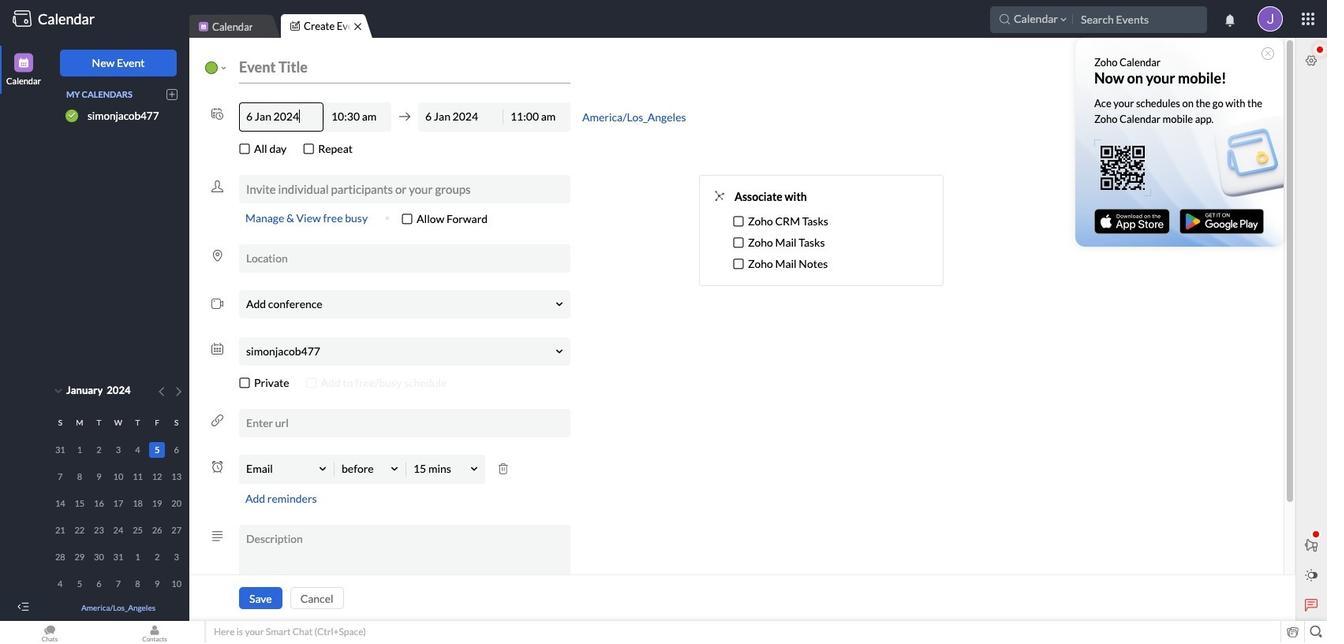Task type: describe. For each thing, give the bounding box(es) containing it.
Description text field
[[240, 526, 570, 596]]

Invite individual participants or your groups text field
[[246, 182, 563, 196]]

contacts image
[[105, 622, 204, 644]]

add calendar image
[[166, 89, 178, 100]]

Start Time text field
[[325, 104, 391, 131]]

Event Title text field
[[239, 52, 570, 83]]

End Time text field
[[504, 104, 570, 131]]

chats image
[[0, 622, 99, 644]]

app store link image
[[1094, 209, 1170, 234]]

play store link image
[[1180, 209, 1264, 234]]



Task type: locate. For each thing, give the bounding box(es) containing it.
Enter url text field
[[240, 410, 570, 437]]

End date text field
[[419, 104, 502, 131]]

Location text field
[[240, 245, 570, 272]]

Search Events text field
[[1081, 8, 1257, 30]]

Start date text field
[[240, 104, 323, 131]]



